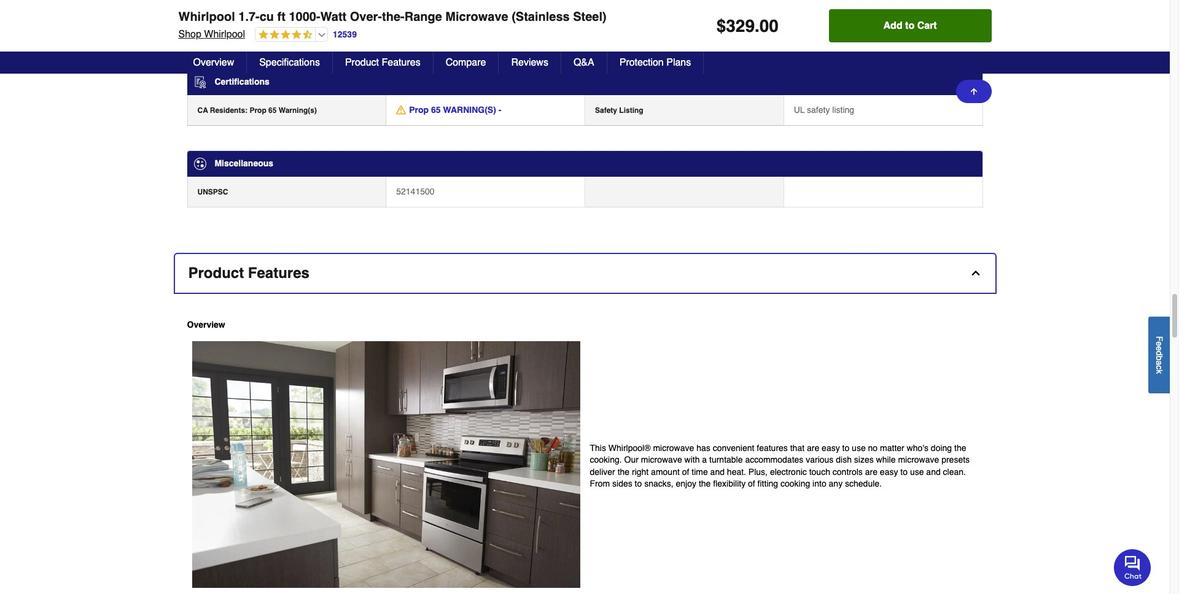 Task type: locate. For each thing, give the bounding box(es) containing it.
q&a button
[[561, 52, 607, 74]]

0 horizontal spatial features
[[248, 265, 309, 282]]

1 horizontal spatial of
[[748, 479, 755, 489]]

to down matter
[[900, 467, 908, 477]]

product features for bottommost product features button
[[188, 265, 309, 282]]

are up the various
[[807, 443, 819, 453]]

our
[[624, 455, 639, 465]]

0 vertical spatial use
[[852, 443, 866, 453]]

who's
[[907, 443, 928, 453]]

to up dish
[[842, 443, 849, 453]]

easy down while at the right
[[880, 467, 898, 477]]

0 vertical spatial product features
[[345, 57, 420, 68]]

0 vertical spatial are
[[807, 443, 819, 453]]

arrow up image
[[969, 87, 979, 96]]

are
[[807, 443, 819, 453], [865, 467, 877, 477]]

$ 329 . 00
[[716, 16, 779, 36]]

overview
[[193, 57, 234, 68], [187, 320, 225, 330]]

are down sizes
[[865, 467, 877, 477]]

65 left warning(s) on the left top of page
[[268, 106, 277, 115]]

whirlpool up warranty
[[178, 10, 235, 24]]

use up sizes
[[852, 443, 866, 453]]

prop right the prop65 warning image
[[409, 105, 429, 115]]

a inside this whirlpool® microwave has convenient features that are easy to use no matter who's doing the cooking. our microwave with a turntable accommodates various dish sizes while microwave presets deliver the right amount of time and heat. plus, electronic touch controls are easy to use and clean. from sides to snacks, enjoy the flexibility of fitting cooking into any schedule.
[[702, 455, 707, 465]]

ca
[[197, 106, 208, 115]]

cart
[[917, 20, 937, 31]]

2 vertical spatial the
[[699, 479, 711, 489]]

4.5 stars image
[[255, 29, 313, 41]]

over-
[[350, 10, 382, 24]]

65
[[431, 105, 441, 115], [268, 106, 277, 115]]

1 vertical spatial product
[[188, 265, 244, 282]]

1 horizontal spatial 65
[[431, 105, 441, 115]]

1 e from the top
[[1154, 341, 1164, 346]]

specifications button
[[247, 52, 333, 74]]

1 vertical spatial are
[[865, 467, 877, 477]]

accommodates
[[745, 455, 803, 465]]

1 vertical spatial features
[[248, 265, 309, 282]]

prop right 'residents:'
[[250, 106, 266, 115]]

a down has
[[702, 455, 707, 465]]

of up enjoy in the bottom right of the page
[[682, 467, 689, 477]]

the up presets
[[954, 443, 966, 453]]

use
[[852, 443, 866, 453], [910, 467, 924, 477]]

65 left warning(s)
[[431, 105, 441, 115]]

unspsc
[[197, 188, 228, 197]]

0 horizontal spatial and
[[710, 467, 725, 477]]

0 vertical spatial whirlpool
[[178, 10, 235, 24]]

0 horizontal spatial a
[[702, 455, 707, 465]]

1 horizontal spatial product features
[[345, 57, 420, 68]]

with
[[684, 455, 700, 465]]

to
[[905, 20, 914, 31], [842, 443, 849, 453], [900, 467, 908, 477], [635, 479, 642, 489]]

microwave
[[653, 443, 694, 453], [641, 455, 682, 465], [898, 455, 939, 465]]

product features
[[345, 57, 420, 68], [188, 265, 309, 282]]

prop
[[409, 105, 429, 115], [250, 106, 266, 115]]

0 vertical spatial easy
[[822, 443, 840, 453]]

f e e d b a c k
[[1154, 336, 1164, 374]]

any
[[829, 479, 843, 489]]

and down turntable
[[710, 467, 725, 477]]

product features for the top product features button
[[345, 57, 420, 68]]

clean.
[[943, 467, 966, 477]]

1 vertical spatial product features
[[188, 265, 309, 282]]

1 horizontal spatial features
[[382, 57, 420, 68]]

0 horizontal spatial easy
[[822, 443, 840, 453]]

prop65 warning image
[[396, 105, 406, 115]]

watt
[[320, 10, 346, 24]]

of down the plus,
[[748, 479, 755, 489]]

e up b
[[1154, 346, 1164, 351]]

turntable
[[709, 455, 743, 465]]

range
[[404, 10, 442, 24]]

0 horizontal spatial the
[[618, 467, 629, 477]]

b
[[1154, 356, 1164, 360]]

and left the clean.
[[926, 467, 941, 477]]

listing
[[619, 106, 643, 115]]

0 horizontal spatial of
[[682, 467, 689, 477]]

0 vertical spatial the
[[954, 443, 966, 453]]

a up k
[[1154, 360, 1164, 365]]

0 horizontal spatial 65
[[268, 106, 277, 115]]

1 vertical spatial a
[[702, 455, 707, 465]]

whirlpool down 1.7-
[[204, 29, 245, 40]]

compare button
[[433, 52, 499, 74]]

from
[[590, 479, 610, 489]]

has
[[696, 443, 710, 453]]

1 horizontal spatial a
[[1154, 360, 1164, 365]]

0 vertical spatial overview
[[193, 57, 234, 68]]

1 horizontal spatial easy
[[880, 467, 898, 477]]

warning(s)
[[443, 105, 496, 115]]

1 horizontal spatial are
[[865, 467, 877, 477]]

cooking
[[780, 479, 810, 489]]

protection plans button
[[607, 52, 704, 74]]

miscellaneous
[[215, 159, 273, 168]]

safety
[[807, 105, 830, 115]]

0 horizontal spatial prop
[[250, 106, 266, 115]]

0 horizontal spatial are
[[807, 443, 819, 453]]

easy up the various
[[822, 443, 840, 453]]

0 horizontal spatial use
[[852, 443, 866, 453]]

the
[[954, 443, 966, 453], [618, 467, 629, 477], [699, 479, 711, 489]]

reviews
[[511, 57, 548, 68]]

0 vertical spatial a
[[1154, 360, 1164, 365]]

limited
[[423, 23, 448, 33]]

e
[[1154, 341, 1164, 346], [1154, 346, 1164, 351]]

the up sides
[[618, 467, 629, 477]]

0 vertical spatial of
[[682, 467, 689, 477]]

1 vertical spatial product features button
[[175, 254, 995, 293]]

and
[[710, 467, 725, 477], [926, 467, 941, 477]]

microwave
[[445, 10, 508, 24]]

whirlpool 1.7-cu ft 1000-watt over-the-range microwave (stainless steel)
[[178, 10, 607, 24]]

while
[[876, 455, 896, 465]]

1000-
[[289, 10, 320, 24]]

steel)
[[573, 10, 607, 24]]

deliver
[[590, 467, 615, 477]]

whirlpool®
[[608, 443, 651, 453]]

0 vertical spatial product
[[345, 57, 379, 68]]

0 horizontal spatial product
[[188, 265, 244, 282]]

f
[[1154, 336, 1164, 341]]

easy
[[822, 443, 840, 453], [880, 467, 898, 477]]

that
[[790, 443, 804, 453]]

chat invite button image
[[1114, 549, 1151, 586]]

electronic
[[770, 467, 807, 477]]

1 horizontal spatial use
[[910, 467, 924, 477]]

to right add
[[905, 20, 914, 31]]

time
[[692, 467, 708, 477]]

shop
[[178, 29, 201, 40]]

of
[[682, 467, 689, 477], [748, 479, 755, 489]]

1 horizontal spatial and
[[926, 467, 941, 477]]

microwave down who's
[[898, 455, 939, 465]]

the down time
[[699, 479, 711, 489]]

e up d
[[1154, 341, 1164, 346]]

ul safety listing
[[794, 105, 854, 115]]

k
[[1154, 370, 1164, 374]]

1 horizontal spatial product
[[345, 57, 379, 68]]

add to cart
[[883, 20, 937, 31]]

product
[[345, 57, 379, 68], [188, 265, 244, 282]]

$
[[716, 16, 726, 36]]

enjoy
[[676, 479, 696, 489]]

use down who's
[[910, 467, 924, 477]]

0 horizontal spatial product features
[[188, 265, 309, 282]]



Task type: vqa. For each thing, say whether or not it's contained in the screenshot.
amount in the right of the page
yes



Task type: describe. For each thing, give the bounding box(es) containing it.
cu
[[260, 10, 274, 24]]

protection plans
[[619, 57, 691, 68]]

matter
[[880, 443, 904, 453]]

various
[[806, 455, 833, 465]]

warning(s)
[[279, 106, 317, 115]]

prop 65 warning(s) - link
[[396, 104, 501, 116]]

compare
[[446, 57, 486, 68]]

controls
[[833, 467, 863, 477]]

a inside f e e d b a c k button
[[1154, 360, 1164, 365]]

1 vertical spatial of
[[748, 479, 755, 489]]

prop 65 warning(s) -
[[409, 105, 501, 115]]

1 and from the left
[[710, 467, 725, 477]]

overview button
[[181, 52, 247, 74]]

convenient
[[713, 443, 754, 453]]

1 horizontal spatial the
[[699, 479, 711, 489]]

ca residents: prop 65 warning(s)
[[197, 106, 317, 115]]

ul
[[794, 105, 805, 115]]

presets
[[941, 455, 970, 465]]

1 vertical spatial whirlpool
[[204, 29, 245, 40]]

the-
[[382, 10, 404, 24]]

listing
[[832, 105, 854, 115]]

1 horizontal spatial prop
[[409, 105, 429, 115]]

2 and from the left
[[926, 467, 941, 477]]

certifications
[[215, 77, 269, 86]]

protection
[[619, 57, 664, 68]]

c
[[1154, 365, 1164, 370]]

to down right
[[635, 479, 642, 489]]

add to cart button
[[829, 9, 991, 42]]

52141500
[[396, 187, 434, 197]]

ft
[[277, 10, 286, 24]]

amount
[[651, 467, 680, 477]]

into
[[812, 479, 826, 489]]

00
[[759, 16, 779, 36]]

year
[[404, 23, 421, 33]]

chevron up image
[[969, 267, 982, 280]]

(stainless
[[512, 10, 570, 24]]

touch
[[809, 467, 830, 477]]

warranty
[[197, 24, 229, 33]]

sizes
[[854, 455, 874, 465]]

1 vertical spatial use
[[910, 467, 924, 477]]

q&a
[[573, 57, 594, 68]]

shop whirlpool
[[178, 29, 245, 40]]

f e e d b a c k button
[[1148, 317, 1170, 393]]

safety
[[595, 106, 617, 115]]

cooking.
[[590, 455, 622, 465]]

microwave up amount
[[641, 455, 682, 465]]

heat.
[[727, 467, 746, 477]]

specifications
[[259, 57, 320, 68]]

add
[[883, 20, 902, 31]]

flexibility
[[713, 479, 746, 489]]

plus,
[[748, 467, 768, 477]]

microwave up with on the bottom right
[[653, 443, 694, 453]]

fitting
[[758, 479, 778, 489]]

2 horizontal spatial the
[[954, 443, 966, 453]]

.
[[755, 16, 759, 36]]

features
[[757, 443, 788, 453]]

1-year limited
[[396, 23, 448, 33]]

0 vertical spatial product features button
[[333, 52, 433, 74]]

reviews button
[[499, 52, 561, 74]]

1 vertical spatial easy
[[880, 467, 898, 477]]

1.7-
[[238, 10, 260, 24]]

1 vertical spatial the
[[618, 467, 629, 477]]

sides
[[612, 479, 632, 489]]

12539
[[333, 29, 357, 39]]

this
[[590, 443, 606, 453]]

residents:
[[210, 106, 248, 115]]

to inside button
[[905, 20, 914, 31]]

1 vertical spatial overview
[[187, 320, 225, 330]]

2 e from the top
[[1154, 346, 1164, 351]]

right
[[632, 467, 649, 477]]

no
[[868, 443, 878, 453]]

1-
[[396, 23, 404, 33]]

doing
[[931, 443, 952, 453]]

schedule.
[[845, 479, 882, 489]]

plans
[[666, 57, 691, 68]]

snacks,
[[644, 479, 673, 489]]

0 vertical spatial features
[[382, 57, 420, 68]]

overview inside button
[[193, 57, 234, 68]]

safety listing
[[595, 106, 643, 115]]

-
[[498, 105, 501, 115]]

329
[[726, 16, 755, 36]]

dish
[[836, 455, 852, 465]]

d
[[1154, 351, 1164, 356]]



